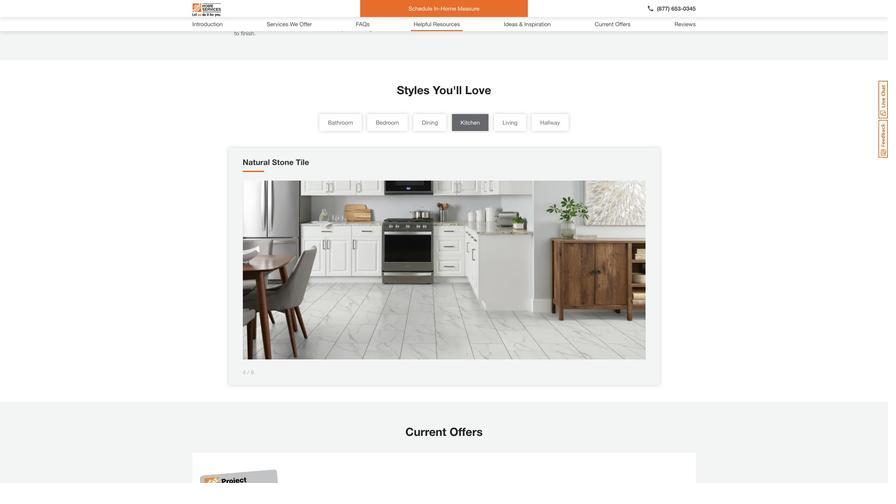 Task type: describe. For each thing, give the bounding box(es) containing it.
kitchen
[[461, 119, 480, 126]]

introduction
[[192, 21, 223, 27]]

home
[[441, 5, 456, 12]]

tile
[[296, 158, 309, 167]]

helpful
[[414, 21, 432, 27]]

offer
[[300, 21, 312, 27]]

0345
[[683, 5, 696, 12]]

4 / 6
[[243, 369, 254, 376]]

0 vertical spatial offers
[[616, 21, 631, 27]]

hallway button
[[532, 114, 569, 131]]

styles you'll love
[[397, 83, 491, 97]]

1 vertical spatial offers
[[450, 426, 483, 439]]

6
[[251, 369, 254, 376]]

helpful resources
[[414, 21, 460, 27]]

you'll
[[433, 83, 462, 97]]

live chat image
[[879, 81, 889, 119]]

living button
[[494, 114, 526, 131]]

living
[[503, 119, 518, 126]]

services we offer
[[267, 21, 312, 27]]

love
[[465, 83, 491, 97]]

inspiration
[[525, 21, 551, 27]]

faqs
[[356, 21, 370, 27]]

feedback link image
[[879, 120, 889, 158]]

kitchen button
[[452, 114, 489, 131]]

(877) 653-0345
[[657, 5, 696, 12]]

we
[[290, 21, 298, 27]]

dining
[[422, 119, 438, 126]]

bedroom button
[[367, 114, 408, 131]]

natural stone tile image image
[[243, 181, 646, 360]]

do it for you logo image
[[192, 0, 221, 20]]

stone
[[272, 158, 294, 167]]

natural
[[243, 158, 270, 167]]

.
[[642, 16, 643, 23]]

schedule in-home measure button
[[360, 0, 528, 17]]

hallway
[[540, 119, 560, 126]]

dining button
[[414, 114, 447, 131]]



Task type: locate. For each thing, give the bounding box(es) containing it.
hd credit cards; orange credit card icon image
[[192, 454, 317, 484]]

schedule in-home measure
[[409, 5, 480, 12]]

ideas
[[504, 21, 518, 27]]

0 horizontal spatial offers
[[450, 426, 483, 439]]

schedule
[[409, 5, 433, 12]]

natural stone tile
[[243, 158, 309, 167]]

services
[[267, 21, 289, 27]]

apply now link
[[615, 16, 642, 23]]

bedroom
[[376, 119, 399, 126]]

1 horizontal spatial current offers
[[595, 21, 631, 27]]

1 vertical spatial current offers
[[406, 426, 483, 439]]

1 horizontal spatial current
[[595, 21, 614, 27]]

offers
[[616, 21, 631, 27], [450, 426, 483, 439]]

0 horizontal spatial current offers
[[406, 426, 483, 439]]

&
[[519, 21, 523, 27]]

in-
[[434, 5, 441, 12]]

bathroom button
[[320, 114, 362, 131]]

apply
[[615, 16, 630, 23]]

(877) 653-0345 link
[[647, 4, 696, 13]]

current offers
[[595, 21, 631, 27], [406, 426, 483, 439]]

apply now .
[[615, 16, 643, 23]]

0 horizontal spatial current
[[406, 426, 447, 439]]

ideas & inspiration
[[504, 21, 551, 27]]

1 horizontal spatial offers
[[616, 21, 631, 27]]

reviews
[[675, 21, 696, 27]]

(877)
[[657, 5, 670, 12]]

1 vertical spatial current
[[406, 426, 447, 439]]

now
[[631, 16, 642, 23]]

resources
[[433, 21, 460, 27]]

653-
[[672, 5, 683, 12]]

4
[[243, 369, 246, 376]]

current
[[595, 21, 614, 27], [406, 426, 447, 439]]

bathroom
[[328, 119, 353, 126]]

measure
[[458, 5, 480, 12]]

styles
[[397, 83, 430, 97]]

0 vertical spatial current offers
[[595, 21, 631, 27]]

/
[[248, 369, 249, 376]]

0 vertical spatial current
[[595, 21, 614, 27]]



Task type: vqa. For each thing, say whether or not it's contained in the screenshot.
fourth Product
no



